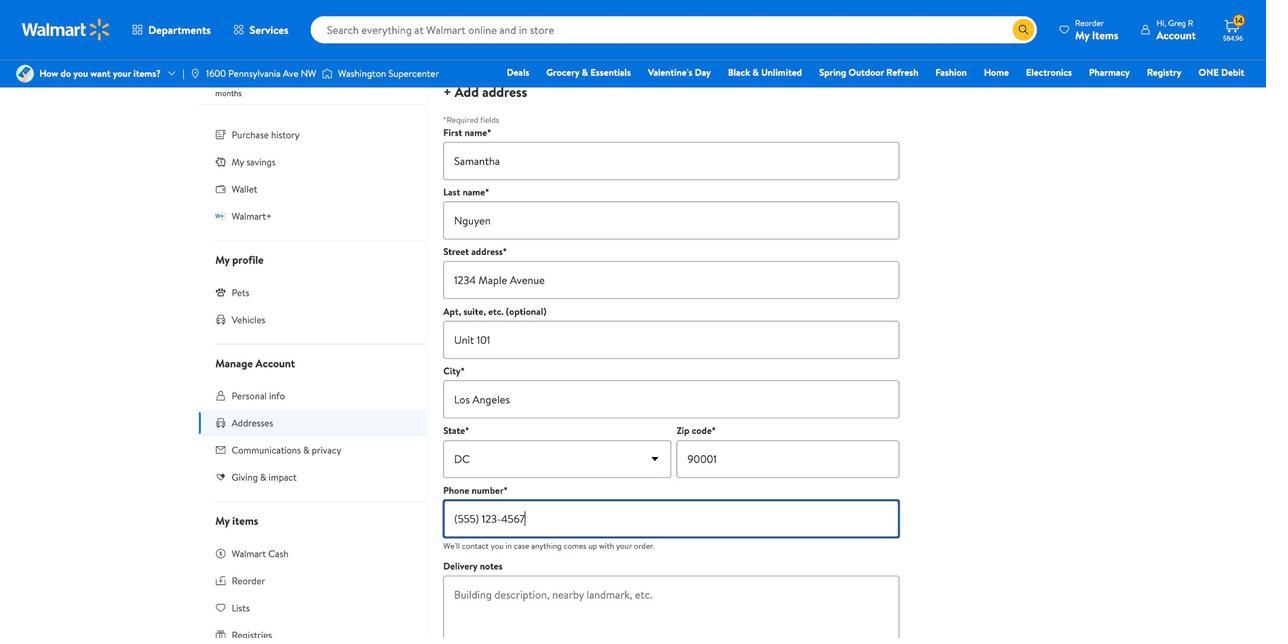 Task type: describe. For each thing, give the bounding box(es) containing it.
Search search field
[[311, 16, 1037, 43]]

Walmart Site-Wide search field
[[311, 16, 1037, 43]]

2 icon image from the top
[[215, 211, 226, 222]]

0 horizontal spatial  image
[[16, 65, 34, 82]]

clear search field text image
[[996, 25, 1007, 36]]



Task type: locate. For each thing, give the bounding box(es) containing it.
 image
[[16, 65, 34, 82], [322, 67, 333, 80]]

0 vertical spatial icon image
[[215, 157, 226, 167]]

 image
[[190, 68, 201, 79]]

None text field
[[443, 142, 899, 180], [443, 381, 899, 419], [443, 142, 899, 180], [443, 381, 899, 419]]

1 horizontal spatial  image
[[322, 67, 333, 80]]

None text field
[[443, 202, 899, 240], [443, 261, 899, 299], [443, 321, 899, 359], [677, 441, 899, 479], [443, 202, 899, 240], [443, 261, 899, 299], [443, 321, 899, 359], [677, 441, 899, 479]]

Building description, nearby landmark, etc. text field
[[443, 576, 899, 639]]

search icon image
[[1018, 24, 1029, 35]]

1 vertical spatial icon image
[[215, 211, 226, 222]]

walmart image
[[22, 19, 110, 41]]

icon image
[[215, 157, 226, 167], [215, 211, 226, 222], [215, 287, 226, 298]]

None telephone field
[[443, 500, 899, 538]]

3 icon image from the top
[[215, 287, 226, 298]]

1 icon image from the top
[[215, 157, 226, 167]]

2 vertical spatial icon image
[[215, 287, 226, 298]]



Task type: vqa. For each thing, say whether or not it's contained in the screenshot.
"Add" button for Children's Tylenol Pain + Fever Relief Cold Medicine, Grape, 4 fl. oz
no



